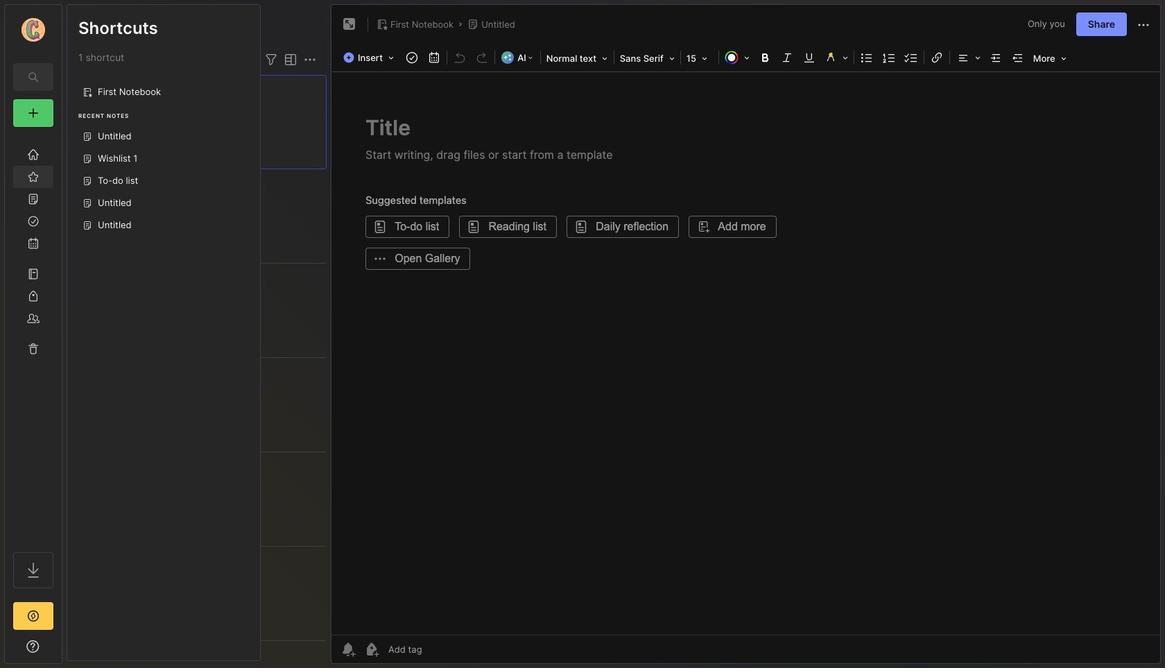 Task type: locate. For each thing, give the bounding box(es) containing it.
home image
[[26, 148, 40, 162]]

bold image
[[755, 48, 775, 67]]

alignment image
[[952, 48, 985, 67]]

note window element
[[331, 4, 1161, 664]]

heading level image
[[542, 49, 612, 67]]

bulleted list image
[[857, 48, 877, 67]]

add a reminder image
[[340, 641, 357, 658]]

checklist image
[[902, 48, 921, 67]]

font size image
[[683, 49, 717, 67]]

more image
[[1029, 49, 1071, 67]]

Note Editor text field
[[332, 71, 1161, 635]]

tree
[[5, 135, 62, 540]]

highlight image
[[821, 48, 852, 67]]

expand note image
[[341, 16, 358, 33]]

WHAT'S NEW field
[[5, 636, 62, 658]]

click to expand image
[[61, 642, 71, 659]]

main element
[[0, 0, 67, 668]]

Account field
[[5, 16, 62, 44]]

tree inside main element
[[5, 135, 62, 540]]

upgrade image
[[25, 608, 42, 624]]



Task type: describe. For each thing, give the bounding box(es) containing it.
add tag image
[[364, 641, 380, 658]]

edit search image
[[25, 69, 42, 85]]

numbered list image
[[880, 48, 899, 67]]

font family image
[[616, 49, 679, 67]]

task image
[[402, 48, 422, 67]]

outdent image
[[1009, 48, 1028, 67]]

italic image
[[778, 48, 797, 67]]

account image
[[22, 18, 45, 42]]

font color image
[[721, 48, 754, 67]]

insert link image
[[927, 48, 947, 67]]

underline image
[[800, 48, 819, 67]]

insert image
[[340, 49, 401, 67]]

indent image
[[986, 48, 1006, 67]]

calendar event image
[[425, 48, 444, 67]]



Task type: vqa. For each thing, say whether or not it's contained in the screenshot.
Click to expand icon at the left of the page
yes



